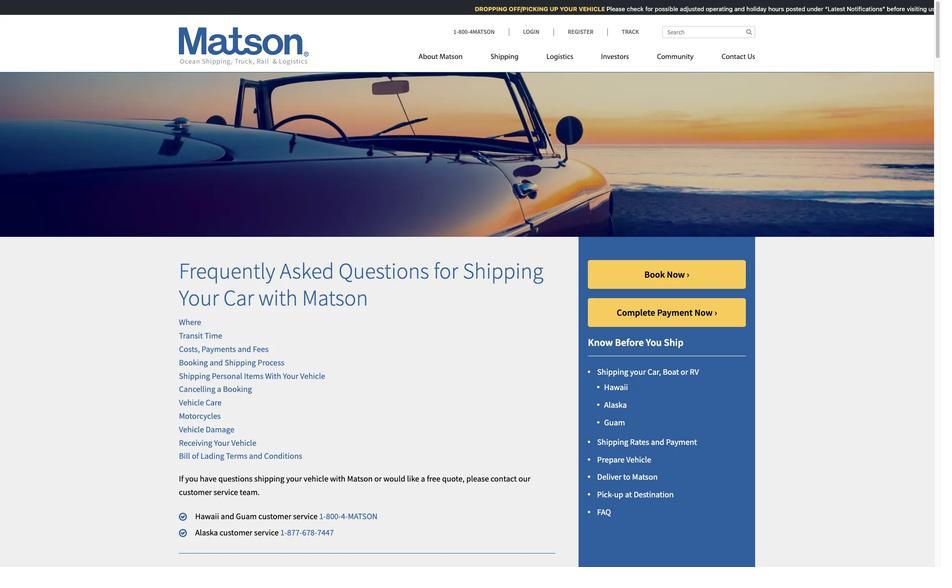 Task type: locate. For each thing, give the bounding box(es) containing it.
transit
[[179, 331, 203, 342]]

or left would
[[375, 474, 382, 485]]

0 horizontal spatial your
[[286, 474, 302, 485]]

booking down the personal at the left bottom of page
[[223, 384, 252, 395]]

know
[[588, 336, 613, 349]]

vehicle care link
[[179, 398, 222, 409]]

1 vertical spatial your
[[283, 371, 299, 382]]

1 vertical spatial with
[[330, 474, 346, 485]]

2 horizontal spatial 1-
[[454, 28, 459, 36]]

payment
[[658, 307, 693, 319], [667, 437, 698, 448]]

alaska for alaska
[[605, 400, 627, 411]]

1- up 7447
[[320, 512, 326, 522]]

0 vertical spatial your
[[631, 367, 647, 378]]

receiving your vehicle link
[[179, 438, 257, 449]]

booking down costs,
[[179, 358, 208, 368]]

1 vertical spatial guam
[[236, 512, 257, 522]]

1 horizontal spatial 1-
[[320, 512, 326, 522]]

1 vertical spatial 800-
[[326, 512, 341, 522]]

booking
[[179, 358, 208, 368], [223, 384, 252, 395]]

1 vertical spatial booking
[[223, 384, 252, 395]]

shipping
[[254, 474, 285, 485]]

1 horizontal spatial with
[[330, 474, 346, 485]]

payment right rates
[[667, 437, 698, 448]]

shipping your car, boat or rv
[[598, 367, 700, 378]]

community
[[658, 53, 694, 61]]

alaska for alaska customer service 1-877-678-7447
[[195, 528, 218, 538]]

0 vertical spatial guam
[[605, 418, 626, 428]]

0 horizontal spatial guam
[[236, 512, 257, 522]]

1 horizontal spatial your
[[631, 367, 647, 378]]

deliver to matson link
[[598, 472, 658, 483]]

1-800-4matson link
[[454, 28, 509, 36]]

1 horizontal spatial guam
[[605, 418, 626, 428]]

1- down the hawaii and guam customer service 1-800-4-matson
[[281, 528, 287, 538]]

0 vertical spatial for
[[641, 5, 649, 13]]

customer down you
[[179, 488, 212, 498]]

logistics link
[[533, 49, 588, 68]]

0 horizontal spatial for
[[434, 257, 459, 285]]

1 horizontal spatial customer
[[220, 528, 253, 538]]

your inside "frequently asked questions for shipping your car with matson"
[[179, 284, 219, 312]]

hawaii for hawaii and guam customer service 1-800-4-matson
[[195, 512, 219, 522]]

top menu navigation
[[419, 49, 756, 68]]

hawaii down 'have'
[[195, 512, 219, 522]]

us
[[748, 53, 756, 61]]

frequently
[[179, 257, 276, 285]]

1- left 4matson at top
[[454, 28, 459, 36]]

guam inside 'know before you ship' section
[[605, 418, 626, 428]]

hawaii
[[605, 383, 629, 393], [195, 512, 219, 522]]

2 horizontal spatial customer
[[259, 512, 292, 522]]

cancelling
[[179, 384, 216, 395]]

0 horizontal spatial alaska
[[195, 528, 218, 538]]

your left the vehicle
[[286, 474, 302, 485]]

1 horizontal spatial service
[[254, 528, 279, 538]]

items
[[244, 371, 264, 382]]

800- up about matson link
[[459, 28, 470, 36]]

with right car
[[259, 284, 298, 312]]

off/picking
[[505, 5, 544, 13]]

guam
[[605, 418, 626, 428], [236, 512, 257, 522]]

your right with
[[283, 371, 299, 382]]

transit time link
[[179, 331, 222, 342]]

would
[[384, 474, 406, 485]]

800- up 7447
[[326, 512, 341, 522]]

if you have questions shipping your vehicle with matson or would like a free quote, please contact our customer service team.
[[179, 474, 531, 498]]

0 horizontal spatial with
[[259, 284, 298, 312]]

and left holiday
[[731, 5, 741, 13]]

with right the vehicle
[[330, 474, 346, 485]]

questions
[[339, 257, 430, 285]]

where
[[179, 317, 201, 328]]

customer up alaska customer service 1-877-678-7447
[[259, 512, 292, 522]]

alaska inside 'know before you ship' section
[[605, 400, 627, 411]]

process
[[258, 358, 285, 368]]

contact
[[722, 53, 747, 61]]

your
[[631, 367, 647, 378], [286, 474, 302, 485]]

customer inside if you have questions shipping your vehicle with matson or would like a free quote, please contact our customer service team.
[[179, 488, 212, 498]]

or
[[681, 367, 689, 378], [375, 474, 382, 485]]

fees
[[253, 344, 269, 355]]

guam down alaska link
[[605, 418, 626, 428]]

alaska customer service 1-877-678-7447
[[195, 528, 334, 538]]

and right terms
[[249, 451, 263, 462]]

with inside if you have questions shipping your vehicle with matson or would like a free quote, please contact our customer service team.
[[330, 474, 346, 485]]

a up care
[[217, 384, 221, 395]]

bill
[[179, 451, 190, 462]]

and right rates
[[652, 437, 665, 448]]

book now ›
[[645, 269, 690, 281]]

0 horizontal spatial service
[[214, 488, 238, 498]]

2 horizontal spatial service
[[293, 512, 318, 522]]

1-800-4-matson link
[[320, 512, 378, 522]]

0 horizontal spatial now ›
[[667, 269, 690, 281]]

hawaii inside 'know before you ship' section
[[605, 383, 629, 393]]

hours
[[765, 5, 780, 13]]

motorcycles link
[[179, 411, 221, 422]]

service down "questions"
[[214, 488, 238, 498]]

0 vertical spatial 800-
[[459, 28, 470, 36]]

contact
[[491, 474, 517, 485]]

guam link
[[605, 418, 626, 428]]

matson inside 'know before you ship' section
[[633, 472, 658, 483]]

your down damage
[[214, 438, 230, 449]]

your up where link
[[179, 284, 219, 312]]

Search search field
[[663, 26, 756, 38]]

or left rv
[[681, 367, 689, 378]]

shipping rates and payment link
[[598, 437, 698, 448]]

payment up ship
[[658, 307, 693, 319]]

pick-up at destination link
[[598, 490, 674, 501]]

our
[[519, 474, 531, 485]]

1 horizontal spatial now ›
[[695, 307, 718, 319]]

1 vertical spatial or
[[375, 474, 382, 485]]

1-
[[454, 28, 459, 36], [320, 512, 326, 522], [281, 528, 287, 538]]

1 horizontal spatial or
[[681, 367, 689, 378]]

"latest
[[821, 5, 842, 13]]

know before you ship section
[[567, 237, 767, 568]]

se link
[[933, 5, 942, 13]]

prepare vehicle
[[598, 455, 652, 465]]

0 vertical spatial now ›
[[667, 269, 690, 281]]

service up 1-877-678-7447 link
[[293, 512, 318, 522]]

and down "questions"
[[221, 512, 234, 522]]

if
[[179, 474, 184, 485]]

about
[[419, 53, 438, 61]]

service down the hawaii and guam customer service 1-800-4-matson
[[254, 528, 279, 538]]

for inside "frequently asked questions for shipping your car with matson"
[[434, 257, 459, 285]]

se
[[935, 5, 942, 13]]

1 horizontal spatial alaska
[[605, 400, 627, 411]]

time
[[205, 331, 222, 342]]

investors link
[[588, 49, 644, 68]]

2 vertical spatial 1-
[[281, 528, 287, 538]]

and inside 'know before you ship' section
[[652, 437, 665, 448]]

matson
[[348, 512, 378, 522]]

0 vertical spatial alaska
[[605, 400, 627, 411]]

0 horizontal spatial 1-
[[281, 528, 287, 538]]

0 horizontal spatial or
[[375, 474, 382, 485]]

your
[[179, 284, 219, 312], [283, 371, 299, 382], [214, 438, 230, 449]]

register link
[[554, 28, 608, 36]]

to
[[624, 472, 631, 483]]

4matson
[[470, 28, 495, 36]]

1-800-4matson
[[454, 28, 495, 36]]

0 vertical spatial hawaii
[[605, 383, 629, 393]]

0 horizontal spatial customer
[[179, 488, 212, 498]]

0 vertical spatial with
[[259, 284, 298, 312]]

0 vertical spatial booking
[[179, 358, 208, 368]]

about matson
[[419, 53, 463, 61]]

0 vertical spatial or
[[681, 367, 689, 378]]

1 vertical spatial now ›
[[695, 307, 718, 319]]

1 horizontal spatial for
[[641, 5, 649, 13]]

vehicle down rates
[[627, 455, 652, 465]]

2 vertical spatial customer
[[220, 528, 253, 538]]

1 vertical spatial a
[[421, 474, 426, 485]]

a right like
[[421, 474, 426, 485]]

0 horizontal spatial a
[[217, 384, 221, 395]]

1 vertical spatial hawaii
[[195, 512, 219, 522]]

know before you ship
[[588, 336, 684, 349]]

None search field
[[663, 26, 756, 38]]

1 horizontal spatial hawaii
[[605, 383, 629, 393]]

0 horizontal spatial hawaii
[[195, 512, 219, 522]]

0 vertical spatial customer
[[179, 488, 212, 498]]

frequently asked questions for shipping your car with matson
[[179, 257, 544, 312]]

1 vertical spatial your
[[286, 474, 302, 485]]

about matson link
[[419, 49, 477, 68]]

contact us link
[[708, 49, 756, 68]]

booking and shipping process link
[[179, 358, 285, 368]]

with inside "frequently asked questions for shipping your car with matson"
[[259, 284, 298, 312]]

search image
[[747, 29, 753, 35]]

hawaii up alaska link
[[605, 383, 629, 393]]

1 horizontal spatial a
[[421, 474, 426, 485]]

login
[[524, 28, 540, 36]]

your inside 'know before you ship' section
[[631, 367, 647, 378]]

1 vertical spatial alaska
[[195, 528, 218, 538]]

1 vertical spatial for
[[434, 257, 459, 285]]

have
[[200, 474, 217, 485]]

shipping link
[[477, 49, 533, 68]]

customer
[[179, 488, 212, 498], [259, 512, 292, 522], [220, 528, 253, 538]]

possible
[[651, 5, 674, 13]]

0 vertical spatial service
[[214, 488, 238, 498]]

2 vertical spatial service
[[254, 528, 279, 538]]

quote,
[[443, 474, 465, 485]]

1 vertical spatial customer
[[259, 512, 292, 522]]

shipping inside top menu navigation
[[491, 53, 519, 61]]

prepare
[[598, 455, 625, 465]]

costs,
[[179, 344, 200, 355]]

rv
[[690, 367, 700, 378]]

your left the car,
[[631, 367, 647, 378]]

vehicle right with
[[300, 371, 325, 382]]

with for vehicle
[[330, 474, 346, 485]]

0 vertical spatial a
[[217, 384, 221, 395]]

contact us
[[722, 53, 756, 61]]

adjusted
[[676, 5, 700, 13]]

customer down 'team.'
[[220, 528, 253, 538]]

vehicle up receiving on the left of the page
[[179, 425, 204, 435]]

with
[[259, 284, 298, 312], [330, 474, 346, 485]]

you
[[646, 336, 662, 349]]

your inside if you have questions shipping your vehicle with matson or would like a free quote, please contact our customer service team.
[[286, 474, 302, 485]]

0 vertical spatial your
[[179, 284, 219, 312]]

guam down 'team.'
[[236, 512, 257, 522]]



Task type: vqa. For each thing, say whether or not it's contained in the screenshot.
Supply to the middle
no



Task type: describe. For each thing, give the bounding box(es) containing it.
0 horizontal spatial booking
[[179, 358, 208, 368]]

at
[[626, 490, 633, 501]]

shipping your car, boat or rv link
[[598, 367, 700, 378]]

free
[[427, 474, 441, 485]]

lading
[[201, 451, 224, 462]]

complete payment now › link
[[588, 299, 747, 328]]

questions
[[219, 474, 253, 485]]

vehicle up bill of lading terms and conditions link
[[232, 438, 257, 449]]

a inside if you have questions shipping your vehicle with matson or would like a free quote, please contact our customer service team.
[[421, 474, 426, 485]]

prepare vehicle link
[[598, 455, 652, 465]]

logistics
[[547, 53, 574, 61]]

check
[[623, 5, 640, 13]]

vehicle
[[304, 474, 329, 485]]

complete
[[617, 307, 656, 319]]

you
[[185, 474, 198, 485]]

or inside 'know before you ship' section
[[681, 367, 689, 378]]

damage
[[206, 425, 235, 435]]

investors
[[602, 53, 630, 61]]

costs, payments and fees link
[[179, 344, 269, 355]]

1 vertical spatial 1-
[[320, 512, 326, 522]]

hawaii and guam customer service 1-800-4-matson
[[195, 512, 378, 522]]

payments
[[202, 344, 236, 355]]

complete payment now ›
[[617, 307, 718, 319]]

car
[[224, 284, 254, 312]]

678-
[[302, 528, 318, 538]]

notifications"
[[843, 5, 882, 13]]

community link
[[644, 49, 708, 68]]

deliver
[[598, 472, 622, 483]]

visiting
[[903, 5, 923, 13]]

boat
[[663, 367, 680, 378]]

877-
[[287, 528, 302, 538]]

with for car
[[259, 284, 298, 312]]

us.
[[925, 5, 933, 13]]

pick-up at destination
[[598, 490, 674, 501]]

1 vertical spatial payment
[[667, 437, 698, 448]]

0 horizontal spatial 800-
[[326, 512, 341, 522]]

or inside if you have questions shipping your vehicle with matson or would like a free quote, please contact our customer service team.
[[375, 474, 382, 485]]

and down the payments
[[210, 358, 223, 368]]

a inside where transit time costs, payments and fees booking and shipping process shipping personal items with your vehicle cancelling a booking vehicle care motorcycles vehicle damage receiving your vehicle bill of lading terms and conditions
[[217, 384, 221, 395]]

blue matson logo with ocean, shipping, truck, rail and logistics written beneath it. image
[[179, 27, 309, 66]]

where transit time costs, payments and fees booking and shipping process shipping personal items with your vehicle cancelling a booking vehicle care motorcycles vehicle damage receiving your vehicle bill of lading terms and conditions
[[179, 317, 325, 462]]

team.
[[240, 488, 260, 498]]

1 vertical spatial service
[[293, 512, 318, 522]]

matson inside if you have questions shipping your vehicle with matson or would like a free quote, please contact our customer service team.
[[347, 474, 373, 485]]

1 horizontal spatial booking
[[223, 384, 252, 395]]

1 horizontal spatial 800-
[[459, 28, 470, 36]]

under
[[803, 5, 820, 13]]

track
[[622, 28, 640, 36]]

please
[[467, 474, 489, 485]]

dropping off/picking up your vehicle please check for possible adjusted operating and holiday hours posted under "latest notifications" before visiting us. se
[[471, 5, 942, 13]]

where link
[[179, 317, 201, 328]]

posted
[[782, 5, 802, 13]]

7447
[[318, 528, 334, 538]]

shipping inside "frequently asked questions for shipping your car with matson"
[[463, 257, 544, 285]]

vehicle down cancelling
[[179, 398, 204, 409]]

1-877-678-7447 link
[[281, 528, 334, 538]]

2 vertical spatial your
[[214, 438, 230, 449]]

car shipped by matson to hawaii at beach during sunset. image
[[0, 58, 935, 237]]

dropping
[[471, 5, 503, 13]]

operating
[[702, 5, 729, 13]]

asked
[[280, 257, 334, 285]]

with
[[265, 371, 281, 382]]

pick-
[[598, 490, 615, 501]]

bill of lading terms and conditions link
[[179, 451, 303, 462]]

terms
[[226, 451, 248, 462]]

4-
[[341, 512, 348, 522]]

hawaii for hawaii
[[605, 383, 629, 393]]

care
[[206, 398, 222, 409]]

car,
[[648, 367, 662, 378]]

ship
[[664, 336, 684, 349]]

0 vertical spatial 1-
[[454, 28, 459, 36]]

book now › link
[[588, 261, 747, 289]]

0 vertical spatial payment
[[658, 307, 693, 319]]

vehicle inside 'know before you ship' section
[[627, 455, 652, 465]]

personal
[[212, 371, 243, 382]]

rates
[[631, 437, 650, 448]]

receiving
[[179, 438, 213, 449]]

conditions
[[264, 451, 303, 462]]

service inside if you have questions shipping your vehicle with matson or would like a free quote, please contact our customer service team.
[[214, 488, 238, 498]]

matson inside "frequently asked questions for shipping your car with matson"
[[302, 284, 368, 312]]

shipping personal items with your vehicle link
[[179, 371, 325, 382]]

your
[[556, 5, 573, 13]]

deliver to matson
[[598, 472, 658, 483]]

and left fees
[[238, 344, 251, 355]]

register
[[568, 28, 594, 36]]

up
[[615, 490, 624, 501]]

matson inside top menu navigation
[[440, 53, 463, 61]]

track link
[[608, 28, 640, 36]]

up
[[546, 5, 554, 13]]

before
[[883, 5, 901, 13]]

vehicle damage link
[[179, 425, 235, 435]]

faq link
[[598, 508, 612, 518]]



